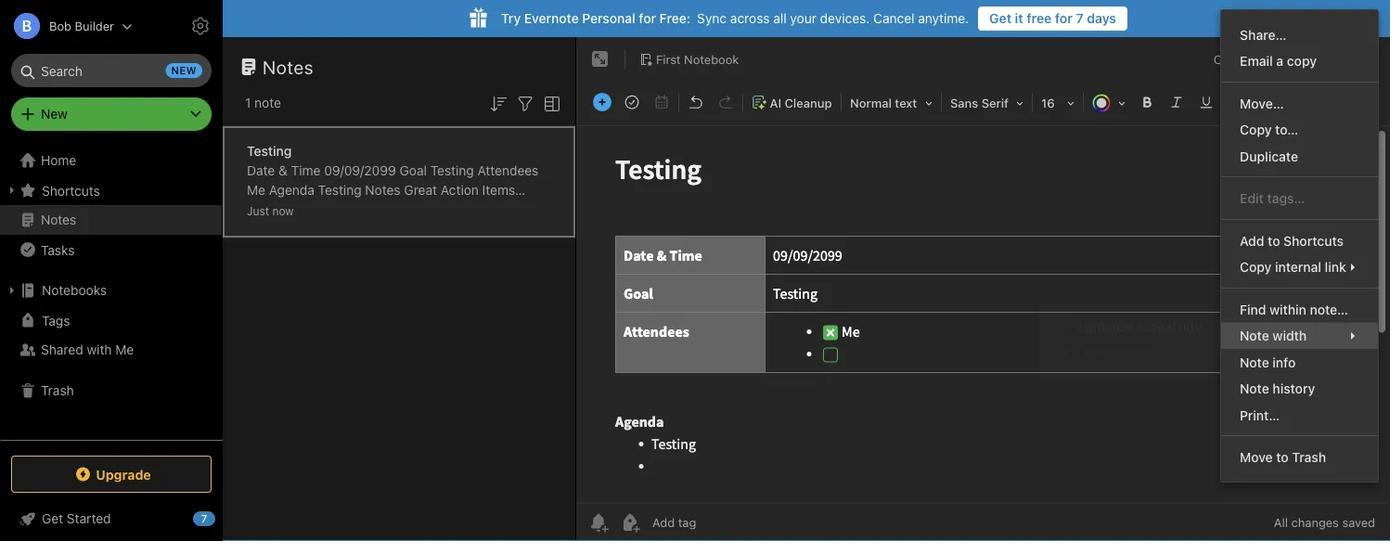 Task type: vqa. For each thing, say whether or not it's contained in the screenshot.
Did you change your mind? Get 25% off and keep all your devices!
no



Task type: locate. For each thing, give the bounding box(es) containing it.
fit to window
[[1079, 347, 1161, 362]]

add
[[1240, 233, 1265, 248]]

3 note from the top
[[1240, 381, 1270, 396]]

tasks
[[41, 242, 75, 257]]

note left the info
[[1240, 355, 1270, 370]]

for
[[639, 11, 656, 26], [1055, 11, 1073, 26]]

settings image
[[189, 15, 212, 37]]

Account field
[[0, 7, 133, 45]]

0 horizontal spatial meeting
[[247, 221, 295, 237]]

time
[[291, 163, 321, 178]]

all
[[773, 11, 787, 26]]

1 vertical spatial shortcuts
[[1284, 233, 1344, 248]]

0 horizontal spatial get
[[42, 511, 63, 526]]

1 vertical spatial trash
[[1292, 450, 1327, 465]]

View options field
[[536, 91, 563, 115]]

1 horizontal spatial me
[[247, 182, 265, 198]]

to
[[1268, 233, 1280, 248], [1098, 347, 1110, 362], [1277, 450, 1289, 465]]

1 vertical spatial get
[[42, 511, 63, 526]]

optimize readability link
[[1038, 315, 1221, 341]]

2 horizontal spatial notes
[[365, 182, 401, 198]]

Font color field
[[1086, 89, 1132, 116]]

optimize readability
[[1079, 321, 1202, 336]]

copy down add
[[1240, 259, 1272, 275]]

2 vertical spatial testing
[[318, 182, 362, 198]]

new
[[41, 106, 68, 122]]

home link
[[0, 146, 223, 175]]

2 copy from the top
[[1240, 259, 1272, 275]]

task image
[[619, 89, 645, 115]]

move…
[[1240, 96, 1284, 111]]

0 vertical spatial get
[[989, 11, 1012, 26]]

meeting down just now
[[247, 221, 295, 237]]

saved
[[1342, 516, 1375, 529]]

ai cleanup
[[770, 96, 832, 110]]

1 horizontal spatial notes
[[455, 202, 489, 217]]

shared
[[41, 342, 83, 357]]

1 vertical spatial copy
[[1240, 259, 1272, 275]]

&
[[278, 163, 288, 178]]

your
[[790, 11, 817, 26]]

2 vertical spatial note
[[1240, 381, 1270, 396]]

for for 7
[[1055, 11, 1073, 26]]

more image
[[1271, 89, 1328, 115]]

note…
[[1310, 302, 1349, 317]]

for right free
[[1055, 11, 1073, 26]]

shortcuts up the copy internal link field
[[1284, 233, 1344, 248]]

to right the move
[[1277, 450, 1289, 465]]

shared with me link
[[0, 335, 222, 365]]

trash inside dropdown list menu
[[1292, 450, 1327, 465]]

edit tags… link
[[1222, 185, 1378, 212]]

add a reminder image
[[587, 511, 610, 534]]

trash
[[41, 383, 74, 398], [1292, 450, 1327, 465]]

more actions image
[[1357, 48, 1379, 71]]

notes down action
[[455, 202, 489, 217]]

notes
[[455, 202, 489, 217], [299, 221, 332, 237]]

0 horizontal spatial for
[[639, 11, 656, 26]]

1 horizontal spatial dropdown list menu
[[1222, 21, 1378, 471]]

add to shortcuts
[[1240, 233, 1344, 248]]

1 note from the top
[[1240, 328, 1270, 343]]

all
[[1274, 516, 1288, 529]]

try evernote personal for free: sync across all your devices. cancel anytime.
[[501, 11, 969, 26]]

now
[[272, 205, 294, 218]]

tree
[[0, 146, 223, 439]]

0 horizontal spatial shortcuts
[[42, 183, 100, 198]]

note for note info
[[1240, 355, 1270, 370]]

cleanup
[[785, 96, 832, 110]]

0 vertical spatial 7
[[1076, 11, 1084, 26]]

get inside help and learning task checklist field
[[42, 511, 63, 526]]

7 left click to collapse icon
[[201, 513, 207, 525]]

dropdown list menu
[[1222, 21, 1378, 471], [1038, 315, 1221, 368]]

only you
[[1214, 52, 1263, 66]]

testing up date
[[247, 143, 292, 159]]

width
[[1273, 328, 1307, 343]]

you
[[1243, 52, 1263, 66]]

Font size field
[[1035, 89, 1081, 116]]

0 horizontal spatial dropdown list menu
[[1038, 315, 1221, 368]]

Help and Learning task checklist field
[[0, 504, 223, 534]]

assignee
[[247, 202, 301, 217]]

1 for from the left
[[639, 11, 656, 26]]

meeting down great
[[403, 202, 452, 217]]

sync
[[697, 11, 727, 26]]

2 for from the left
[[1055, 11, 1073, 26]]

0 horizontal spatial 7
[[201, 513, 207, 525]]

underline image
[[1193, 89, 1219, 115]]

0 vertical spatial notes
[[263, 56, 314, 77]]

shortcuts down home
[[42, 183, 100, 198]]

to…
[[1275, 122, 1299, 137]]

0 vertical spatial shortcuts
[[42, 183, 100, 198]]

email a copy
[[1240, 53, 1317, 69]]

notes up the 'up'
[[365, 182, 401, 198]]

out
[[526, 202, 546, 217]]

0 horizontal spatial notes
[[299, 221, 332, 237]]

Copy internal link field
[[1222, 254, 1378, 280]]

2 horizontal spatial testing
[[430, 163, 474, 178]]

1 vertical spatial notes
[[299, 221, 332, 237]]

1 horizontal spatial get
[[989, 11, 1012, 26]]

note history
[[1240, 381, 1315, 396]]

me down date
[[247, 182, 265, 198]]

note down find
[[1240, 328, 1270, 343]]

Insert field
[[588, 89, 616, 115]]

Search text field
[[24, 54, 199, 87]]

0 horizontal spatial trash
[[41, 383, 74, 398]]

0 horizontal spatial notes
[[41, 212, 76, 227]]

Sort options field
[[487, 91, 510, 115]]

all changes saved
[[1274, 516, 1375, 529]]

get it free for 7 days
[[989, 11, 1116, 26]]

shortcuts inside button
[[42, 183, 100, 198]]

to for fit
[[1098, 347, 1110, 362]]

testing up status
[[318, 182, 362, 198]]

testing
[[247, 143, 292, 159], [430, 163, 474, 178], [318, 182, 362, 198]]

sans
[[950, 96, 978, 110]]

notes link
[[0, 205, 222, 235]]

for inside button
[[1055, 11, 1073, 26]]

print… link
[[1222, 402, 1378, 428]]

meeting
[[403, 202, 452, 217], [247, 221, 295, 237]]

0 vertical spatial notes
[[455, 202, 489, 217]]

1 vertical spatial to
[[1098, 347, 1110, 362]]

copy for copy to…
[[1240, 122, 1272, 137]]

share button
[[1278, 45, 1346, 74]]

1 vertical spatial note
[[1240, 355, 1270, 370]]

clean
[[347, 202, 381, 217]]

note inside 'link'
[[1240, 328, 1270, 343]]

across
[[730, 11, 770, 26]]

Note width field
[[1222, 323, 1378, 349]]

note info
[[1240, 355, 1296, 370]]

testing up action
[[430, 163, 474, 178]]

it
[[1015, 11, 1023, 26]]

trash down print… link
[[1292, 450, 1327, 465]]

home
[[41, 153, 76, 168]]

0 vertical spatial to
[[1268, 233, 1280, 248]]

tags…
[[1267, 191, 1305, 206]]

optimize
[[1079, 321, 1134, 336]]

click to collapse image
[[216, 507, 230, 529]]

0 vertical spatial note
[[1240, 328, 1270, 343]]

for for free:
[[639, 11, 656, 26]]

7 inside button
[[1076, 11, 1084, 26]]

shortcuts
[[42, 183, 100, 198], [1284, 233, 1344, 248]]

upgrade
[[96, 467, 151, 482]]

0 horizontal spatial me
[[115, 342, 134, 357]]

notebooks link
[[0, 276, 222, 305]]

action
[[441, 182, 479, 198]]

7 left days
[[1076, 11, 1084, 26]]

evernote
[[524, 11, 579, 26]]

7 inside help and learning task checklist field
[[201, 513, 207, 525]]

Note Editor text field
[[576, 126, 1390, 503]]

me right with
[[115, 342, 134, 357]]

move
[[1240, 450, 1273, 465]]

get inside button
[[989, 11, 1012, 26]]

2 vertical spatial to
[[1277, 450, 1289, 465]]

notebook
[[684, 52, 739, 66]]

1 copy from the top
[[1240, 122, 1272, 137]]

copy inside field
[[1240, 259, 1272, 275]]

days
[[1087, 11, 1116, 26]]

2 note from the top
[[1240, 355, 1270, 370]]

date & time 09/09/2099 goal testing attendees me agenda testing notes great action items assignee status clean up meeting notes send out meeting notes and actio...
[[247, 163, 546, 237]]

2 vertical spatial notes
[[41, 212, 76, 227]]

notes up note at the left of the page
[[263, 56, 314, 77]]

shared with me
[[41, 342, 134, 357]]

get left it
[[989, 11, 1012, 26]]

move… link
[[1222, 90, 1378, 116]]

1 horizontal spatial testing
[[318, 182, 362, 198]]

1 vertical spatial 7
[[201, 513, 207, 525]]

1 vertical spatial notes
[[365, 182, 401, 198]]

copy down the move…
[[1240, 122, 1272, 137]]

expand note image
[[589, 48, 612, 71]]

to right fit
[[1098, 347, 1110, 362]]

note up print…
[[1240, 381, 1270, 396]]

find within note… link
[[1222, 296, 1378, 323]]

copy
[[1240, 122, 1272, 137], [1240, 259, 1272, 275]]

0 vertical spatial me
[[247, 182, 265, 198]]

Add tag field
[[651, 515, 790, 530]]

to right add
[[1268, 233, 1280, 248]]

cancel
[[873, 11, 915, 26]]

optimize readability menu item
[[1038, 315, 1221, 341]]

readability
[[1137, 321, 1202, 336]]

trash down shared
[[41, 383, 74, 398]]

1 horizontal spatial for
[[1055, 11, 1073, 26]]

for left free:
[[639, 11, 656, 26]]

1 horizontal spatial trash
[[1292, 450, 1327, 465]]

0 vertical spatial copy
[[1240, 122, 1272, 137]]

get left the started
[[42, 511, 63, 526]]

note info link
[[1222, 349, 1378, 375]]

note for note width
[[1240, 328, 1270, 343]]

highlight image
[[1221, 89, 1266, 115]]

tags
[[42, 313, 70, 328]]

0 vertical spatial meeting
[[403, 202, 452, 217]]

0 vertical spatial testing
[[247, 143, 292, 159]]

1 horizontal spatial 7
[[1076, 11, 1084, 26]]

notes down status
[[299, 221, 332, 237]]

copy internal link link
[[1222, 254, 1378, 280]]

notes up tasks
[[41, 212, 76, 227]]



Task type: describe. For each thing, give the bounding box(es) containing it.
1 vertical spatial testing
[[430, 163, 474, 178]]

0 horizontal spatial testing
[[247, 143, 292, 159]]

move to trash link
[[1222, 444, 1378, 471]]

duplicate
[[1240, 148, 1298, 164]]

ai cleanup button
[[745, 89, 839, 116]]

get it free for 7 days button
[[978, 6, 1128, 31]]

personal
[[582, 11, 635, 26]]

copy to… link
[[1222, 116, 1378, 143]]

More actions field
[[1357, 45, 1379, 74]]

1 vertical spatial me
[[115, 342, 134, 357]]

0 vertical spatial trash
[[41, 383, 74, 398]]

find
[[1240, 302, 1266, 317]]

ai
[[770, 96, 782, 110]]

duplicate link
[[1222, 143, 1378, 169]]

free
[[1027, 11, 1052, 26]]

note width link
[[1222, 323, 1378, 349]]

goal
[[400, 163, 427, 178]]

upgrade button
[[11, 456, 212, 493]]

bold image
[[1134, 89, 1160, 115]]

Font family field
[[944, 89, 1030, 116]]

1 horizontal spatial meeting
[[403, 202, 452, 217]]

note history link
[[1222, 375, 1378, 402]]

sans serif
[[950, 96, 1009, 110]]

to for add
[[1268, 233, 1280, 248]]

copy to…
[[1240, 122, 1299, 137]]

copy internal link
[[1240, 259, 1347, 275]]

print…
[[1240, 407, 1280, 423]]

share… link
[[1222, 21, 1378, 48]]

16
[[1041, 96, 1055, 110]]

normal
[[850, 96, 892, 110]]

a
[[1276, 53, 1284, 69]]

first notebook
[[656, 52, 739, 66]]

fit to window link
[[1038, 341, 1221, 368]]

new search field
[[24, 54, 202, 87]]

link
[[1325, 259, 1347, 275]]

copy
[[1287, 53, 1317, 69]]

1 vertical spatial meeting
[[247, 221, 295, 237]]

with
[[87, 342, 112, 357]]

move to trash
[[1240, 450, 1327, 465]]

Add filters field
[[514, 91, 536, 115]]

1 horizontal spatial notes
[[263, 56, 314, 77]]

agenda
[[269, 182, 314, 198]]

note
[[254, 95, 281, 110]]

share
[[1294, 52, 1330, 67]]

get for get it free for 7 days
[[989, 11, 1012, 26]]

me inside date & time 09/09/2099 goal testing attendees me agenda testing notes great action items assignee status clean up meeting notes send out meeting notes and actio...
[[247, 182, 265, 198]]

serif
[[982, 96, 1009, 110]]

add to shortcuts link
[[1222, 227, 1378, 254]]

just
[[247, 205, 269, 218]]

get started
[[42, 511, 111, 526]]

anytime.
[[918, 11, 969, 26]]

date
[[247, 163, 275, 178]]

note width menu item
[[1222, 323, 1378, 349]]

text
[[895, 96, 917, 110]]

devices.
[[820, 11, 870, 26]]

edit
[[1240, 191, 1264, 206]]

note window element
[[576, 37, 1390, 541]]

add tag image
[[619, 511, 641, 534]]

dropdown list menu containing share…
[[1222, 21, 1378, 471]]

italic image
[[1164, 89, 1190, 115]]

1 note
[[245, 95, 281, 110]]

to for move
[[1277, 450, 1289, 465]]

note for note history
[[1240, 381, 1270, 396]]

dropdown list menu containing fit to window
[[1038, 315, 1221, 368]]

email
[[1240, 53, 1273, 69]]

bob
[[49, 19, 71, 33]]

1 horizontal spatial shortcuts
[[1284, 233, 1344, 248]]

normal text
[[850, 96, 917, 110]]

new
[[171, 65, 197, 77]]

items
[[482, 182, 515, 198]]

get for get started
[[42, 511, 63, 526]]

free:
[[660, 11, 691, 26]]

notes inside date & time 09/09/2099 goal testing attendees me agenda testing notes great action items assignee status clean up meeting notes send out meeting notes and actio...
[[365, 182, 401, 198]]

shortcuts button
[[0, 175, 222, 205]]

within
[[1270, 302, 1307, 317]]

expand notebooks image
[[5, 283, 19, 298]]

builder
[[75, 19, 114, 33]]

undo image
[[683, 89, 709, 115]]

info
[[1273, 355, 1296, 370]]

first notebook button
[[633, 46, 746, 72]]

and
[[336, 221, 358, 237]]

Heading level field
[[844, 89, 939, 116]]

add filters image
[[514, 93, 536, 115]]

tags button
[[0, 305, 222, 335]]

attendees
[[477, 163, 539, 178]]

new button
[[11, 97, 212, 131]]

trash link
[[0, 376, 222, 406]]

status
[[305, 202, 343, 217]]

note width
[[1240, 328, 1307, 343]]

send
[[492, 202, 523, 217]]

tree containing home
[[0, 146, 223, 439]]

first
[[656, 52, 681, 66]]

window
[[1114, 347, 1161, 362]]

up
[[384, 202, 400, 217]]

copy for copy internal link
[[1240, 259, 1272, 275]]

bob builder
[[49, 19, 114, 33]]

edit tags…
[[1240, 191, 1305, 206]]

try
[[501, 11, 521, 26]]

find within note…
[[1240, 302, 1349, 317]]

email a copy link
[[1222, 48, 1378, 74]]

only
[[1214, 52, 1239, 66]]



